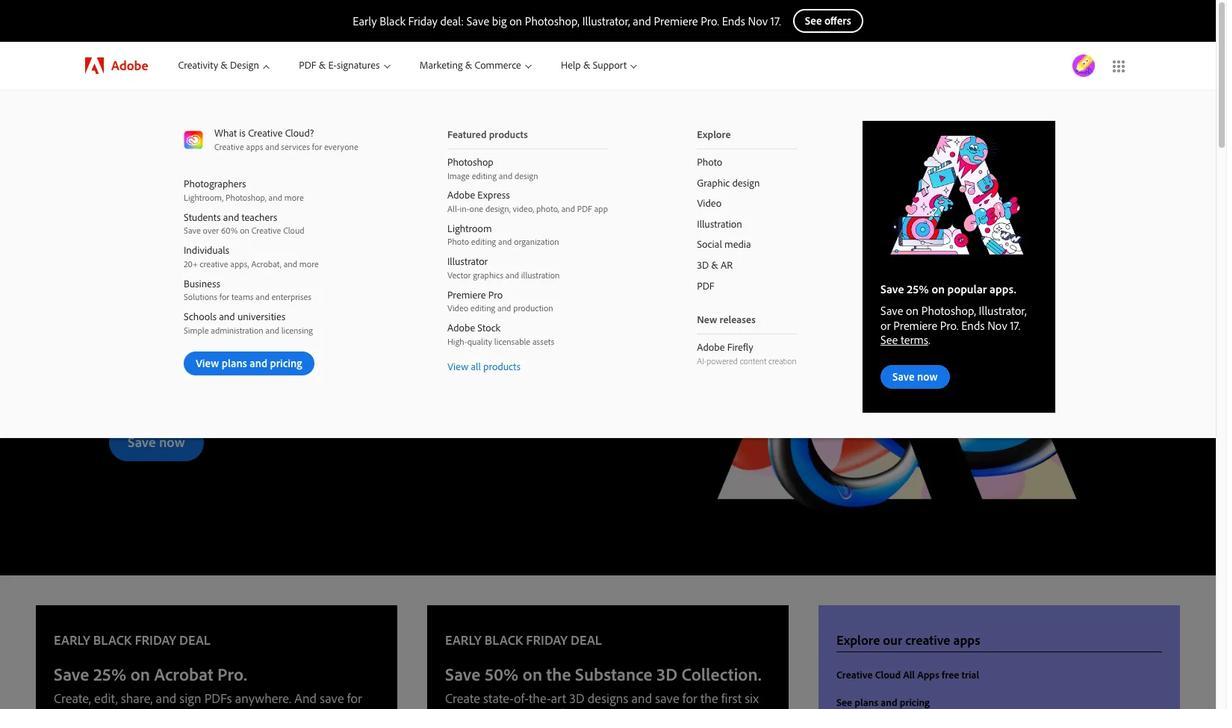 Task type: locate. For each thing, give the bounding box(es) containing it.
1 vertical spatial cloud
[[875, 669, 901, 682]]

for right the 'services'
[[312, 141, 322, 152]]

friday up acrobat
[[135, 632, 176, 649]]

save
[[467, 13, 489, 28], [184, 225, 201, 236], [881, 282, 904, 297], [881, 304, 903, 318], [128, 433, 156, 451], [54, 663, 89, 686], [445, 663, 481, 686]]

first right the licensable
[[544, 346, 571, 368]]

design up "video,"
[[515, 170, 538, 181]]

25% up edit,
[[93, 663, 126, 686]]

design
[[515, 170, 538, 181], [732, 176, 760, 189]]

0 horizontal spatial pdf
[[299, 58, 316, 72]]

save inside photographers lightroom, photoshop, and more students and teachers save over 60% on creative cloud individuals 20+ creative apps, acrobat, and more business solutions for teams and enterprises schools and universities simple administration and licensing
[[184, 225, 201, 236]]

creative left all
[[837, 669, 873, 682]]

early black friday deal: save big on photoshop, illustrator, and premiere pro. ends nov 17.
[[353, 13, 781, 28]]

premiere
[[654, 13, 698, 28], [447, 288, 486, 301], [894, 318, 938, 333], [322, 346, 388, 368]]

creative inside "link"
[[837, 669, 873, 682]]

firefly
[[727, 341, 753, 354]]

video down graphic
[[697, 197, 722, 210]]

new releases
[[697, 313, 756, 327]]

powered
[[707, 355, 738, 367]]

25% inside save 25% on acrobat pro. create, edit, share, and sign pdfs anywhere. and save for the first six months. ends nov 17.*
[[93, 663, 126, 686]]

apps left the 'services'
[[246, 141, 263, 152]]

and right pro,
[[424, 346, 452, 368]]

creativity & design button
[[163, 42, 284, 90]]

2 vertical spatial pro.
[[217, 663, 247, 686]]

friday for deal:
[[408, 13, 438, 28]]

creative down what
[[214, 141, 244, 152]]

video up high-
[[447, 303, 468, 314]]

explore left our
[[837, 632, 880, 649]]

and up administration
[[219, 310, 235, 323]]

explore up photo link
[[697, 128, 731, 141]]

pro.
[[701, 13, 719, 28], [940, 318, 959, 333], [217, 663, 247, 686]]

creative inside photographers lightroom, photoshop, and more students and teachers save over 60% on creative cloud individuals 20+ creative apps, acrobat, and more business solutions for teams and enterprises schools and universities simple administration and licensing
[[252, 225, 281, 236]]

0 vertical spatial photo
[[697, 155, 723, 169]]

nov inside save 25% on acrobat pro. create, edit, share, and sign pdfs anywhere. and save for the first six months. ends nov 17.*
[[192, 707, 214, 710]]

3d right "substance"
[[657, 663, 677, 686]]

50%
[[485, 663, 519, 686]]

adobe up high-
[[447, 321, 475, 335]]

friday left deal:
[[408, 13, 438, 28]]

1 horizontal spatial 17.
[[1010, 318, 1021, 333]]

17.
[[771, 13, 781, 28], [1010, 318, 1021, 333]]

early for save 50% on the substance 3d collection.
[[445, 632, 482, 649]]

1 horizontal spatial early
[[445, 632, 482, 649]]

illustration
[[521, 269, 560, 281]]

design inside photoshop image editing and design adobe express all-in-one design, video, photo, and pdf app lightroom photo editing and organization illustrator vector graphics and illustration premiere pro video editing and production adobe stock high-quality licensable assets
[[515, 170, 538, 181]]

pro. inside save 25% on acrobat pro. create, edit, share, and sign pdfs anywhere. and save for the first six months. ends nov 17.*
[[217, 663, 247, 686]]

early for early black friday deal. get 25% off.
[[109, 259, 176, 300]]

0 horizontal spatial or
[[303, 346, 318, 368]]

what
[[214, 126, 237, 140]]

pdf left app in the left top of the page
[[577, 203, 592, 214]]

25%
[[907, 282, 929, 297], [163, 292, 221, 332], [93, 663, 126, 686]]

early inside 'early black friday deal. get 25% off.'
[[109, 259, 176, 300]]

apps
[[246, 141, 263, 152], [954, 632, 980, 649]]

pro
[[488, 288, 503, 301]]

0 horizontal spatial black
[[183, 259, 255, 300]]

early black friday deal up the share,
[[54, 632, 211, 649]]

and right designs
[[632, 690, 652, 707]]

1 horizontal spatial or
[[881, 318, 891, 333]]

cloud
[[283, 225, 304, 236], [875, 669, 901, 682]]

terms
[[901, 332, 929, 347]]

0 horizontal spatial cloud
[[283, 225, 304, 236]]

graphic design link
[[673, 173, 821, 194]]

on inside save 25% on acrobat pro. create, edit, share, and sign pdfs anywhere. and save for the first six months. ends nov 17.*
[[130, 663, 150, 686]]

2 vertical spatial pdf
[[697, 279, 715, 292]]

signatures
[[337, 58, 380, 72]]

over
[[203, 225, 219, 236]]

featured products
[[447, 128, 528, 141]]

25% down business
[[163, 292, 221, 332]]

photo down lightroom
[[447, 236, 469, 248]]

3d down social
[[697, 258, 709, 272]]

creative down teachers
[[252, 225, 281, 236]]

pdf left "e-"
[[299, 58, 316, 72]]

nov inside the save 50% on the substance 3d collection. create state-of-the-art 3d designs and save for the first six months. ends nov 17.†
[[522, 707, 544, 710]]

months. left sign
[[115, 707, 160, 710]]

deal for acrobat
[[179, 632, 211, 649]]

1 vertical spatial illustrator,
[[979, 304, 1027, 318]]

content
[[740, 355, 767, 367]]

and up "universities"
[[256, 291, 269, 303]]

stock
[[478, 321, 501, 335]]

25% for acrobat
[[93, 663, 126, 686]]

2 horizontal spatial pro.
[[940, 318, 959, 333]]

2 deal from the left
[[571, 632, 602, 649]]

& left design
[[221, 58, 228, 72]]

17.*
[[217, 707, 234, 710]]

black for save
[[380, 13, 406, 28]]

1 horizontal spatial early black friday deal
[[445, 632, 602, 649]]

0 horizontal spatial creative
[[200, 258, 228, 269]]

& for marketing
[[465, 58, 472, 72]]

black for get
[[183, 259, 255, 300]]

0 vertical spatial 17.
[[771, 13, 781, 28]]

deal for the
[[571, 632, 602, 649]]

2 horizontal spatial save
[[655, 690, 679, 707]]

early for early black friday deal: save big on photoshop, illustrator, and premiere pro. ends nov 17.
[[353, 13, 377, 28]]

save now
[[128, 433, 185, 451]]

video inside photo graphic design video illustration social media 3d & ar pdf
[[697, 197, 722, 210]]

early black friday deal
[[54, 632, 211, 649], [445, 632, 602, 649]]

& for creativity
[[221, 58, 228, 72]]

months. down get
[[109, 367, 168, 389]]

cloud right 60%
[[283, 225, 304, 236]]

0 horizontal spatial 17.
[[771, 13, 781, 28]]

products right featured
[[489, 128, 528, 141]]

first inside save 25% on acrobat pro. create, edit, share, and sign pdfs anywhere. and save for the first six months. ends nov 17.*
[[75, 707, 95, 710]]

2 horizontal spatial 3d
[[697, 258, 709, 272]]

0 horizontal spatial photo
[[447, 236, 469, 248]]

for left 'teams' on the top of the page
[[219, 291, 229, 303]]

2 horizontal spatial illustrator,
[[979, 304, 1027, 318]]

image
[[447, 170, 470, 181]]

creative cloud icon image
[[184, 130, 203, 149]]

illustrator, up support in the top of the page
[[582, 13, 630, 28]]

2 horizontal spatial six
[[745, 690, 759, 707]]

2 black from the left
[[485, 632, 523, 649]]

1 vertical spatial 17.
[[1010, 318, 1021, 333]]

0 horizontal spatial video
[[447, 303, 468, 314]]

1 friday from the left
[[135, 632, 176, 649]]

editing down pro
[[470, 303, 495, 314]]

deal up "substance"
[[571, 632, 602, 649]]

pdf link
[[673, 276, 821, 297]]

1 horizontal spatial explore
[[837, 632, 880, 649]]

2 friday from the left
[[526, 632, 568, 649]]

1 black from the left
[[93, 632, 132, 649]]

0 horizontal spatial early
[[54, 632, 90, 649]]

& left ar
[[711, 258, 718, 272]]

black inside 'early black friday deal. get 25% off.'
[[183, 259, 255, 300]]

illustrator, for and
[[582, 13, 630, 28]]

0 horizontal spatial first
[[75, 707, 95, 710]]

editing down lightroom
[[471, 236, 496, 248]]

1 vertical spatial creative
[[906, 632, 950, 649]]

video,
[[513, 203, 534, 214]]

pro. inside save 25% on popular apps. save on photoshop, illustrator, or premiere pro. ends nov 17. see terms .
[[940, 318, 959, 333]]

early up create,
[[54, 632, 90, 649]]

first inside the save 50% on the substance 3d collection. create state-of-the-art 3d designs and save for the first six months. ends nov 17.†
[[721, 690, 742, 707]]

black up the 50% at the left of the page
[[485, 632, 523, 649]]

and left the 'services'
[[265, 141, 279, 152]]

1 vertical spatial black
[[183, 259, 255, 300]]

and inside save 25% on acrobat pro. create, edit, share, and sign pdfs anywhere. and save for the first six months. ends nov 17.*
[[156, 690, 176, 707]]

3d & ar link
[[673, 255, 821, 276]]

apps up trial
[[954, 632, 980, 649]]

photoshop, inside save 25% on popular apps. save on photoshop, illustrator, or premiere pro. ends nov 17. see terms .
[[922, 304, 976, 318]]

months. down the 50% at the left of the page
[[445, 707, 490, 710]]

black down individuals
[[183, 259, 255, 300]]

3d inside photo graphic design video illustration social media 3d & ar pdf
[[697, 258, 709, 272]]

photoshop image editing and design adobe express all-in-one design, video, photo, and pdf app lightroom photo editing and organization illustrator vector graphics and illustration premiere pro video editing and production adobe stock high-quality licensable assets
[[447, 155, 608, 347]]

pdf & e-signatures
[[299, 58, 380, 72]]

0 horizontal spatial early
[[109, 259, 176, 300]]

0 vertical spatial black
[[380, 13, 406, 28]]

the inside buy photoshop, illustrator, or premiere pro, and save for the first six months.
[[516, 346, 540, 368]]

or down licensing
[[303, 346, 318, 368]]

for inside save 25% on acrobat pro. create, edit, share, and sign pdfs anywhere. and save for the first six months. ends nov 17.*
[[347, 690, 362, 707]]

photo up graphic
[[697, 155, 723, 169]]

the inside save 25% on acrobat pro. create, edit, share, and sign pdfs anywhere. and save for the first six months. ends nov 17.*
[[54, 707, 72, 710]]

video inside photoshop image editing and design adobe express all-in-one design, video, photo, and pdf app lightroom photo editing and organization illustrator vector graphics and illustration premiere pro video editing and production adobe stock high-quality licensable assets
[[447, 303, 468, 314]]

months. inside save 25% on acrobat pro. create, edit, share, and sign pdfs anywhere. and save for the first six months. ends nov 17.*
[[115, 707, 160, 710]]

1 horizontal spatial friday
[[526, 632, 568, 649]]

sign
[[180, 690, 201, 707]]

1 horizontal spatial deal
[[571, 632, 602, 649]]

black up edit,
[[93, 632, 132, 649]]

illustrator, inside save 25% on popular apps. save on photoshop, illustrator, or premiere pro. ends nov 17. see terms .
[[979, 304, 1027, 318]]

what is creative cloud? creative apps and services for everyone
[[214, 126, 358, 152]]

friday
[[135, 632, 176, 649], [526, 632, 568, 649]]

early up the create
[[445, 632, 482, 649]]

2 horizontal spatial first
[[721, 690, 742, 707]]

0 horizontal spatial apps
[[246, 141, 263, 152]]

commerce
[[475, 58, 521, 72]]

1 horizontal spatial design
[[732, 176, 760, 189]]

photoshop, down simple
[[141, 346, 223, 368]]

photoshop, up teachers
[[226, 192, 267, 203]]

0 horizontal spatial illustrator,
[[227, 346, 299, 368]]

0 vertical spatial apps
[[246, 141, 263, 152]]

0 vertical spatial cloud
[[283, 225, 304, 236]]

1 vertical spatial pro.
[[940, 318, 959, 333]]

photo inside photo graphic design video illustration social media 3d & ar pdf
[[697, 155, 723, 169]]

& left "e-"
[[319, 58, 326, 72]]

for right all
[[492, 346, 512, 368]]

1 horizontal spatial video
[[697, 197, 722, 210]]

black
[[93, 632, 132, 649], [485, 632, 523, 649]]

apps.
[[990, 282, 1017, 297]]

0 horizontal spatial pro.
[[217, 663, 247, 686]]

popular
[[948, 282, 987, 297]]

0 horizontal spatial friday
[[262, 259, 343, 300]]

1 vertical spatial 3d
[[657, 663, 677, 686]]

0 horizontal spatial explore
[[697, 128, 731, 141]]

assets
[[533, 336, 554, 347]]

for inside photographers lightroom, photoshop, and more students and teachers save over 60% on creative cloud individuals 20+ creative apps, acrobat, and more business solutions for teams and enterprises schools and universities simple administration and licensing
[[219, 291, 229, 303]]

new
[[697, 313, 717, 327]]

1 horizontal spatial photo
[[697, 155, 723, 169]]

adobe firefly ai-powered content creation
[[697, 341, 797, 367]]

1 horizontal spatial cloud
[[875, 669, 901, 682]]

apps
[[917, 669, 940, 682]]

view all products link
[[424, 351, 632, 381]]

design
[[230, 58, 259, 72]]

graphic
[[697, 176, 730, 189]]

and up express
[[499, 170, 513, 181]]

everyone
[[324, 141, 358, 152]]

0 horizontal spatial save
[[320, 690, 344, 707]]

1 horizontal spatial friday
[[408, 13, 438, 28]]

0 vertical spatial or
[[881, 318, 891, 333]]

& right help
[[583, 58, 590, 72]]

& inside 'dropdown button'
[[465, 58, 472, 72]]

1 horizontal spatial save
[[456, 346, 488, 368]]

creative down individuals
[[200, 258, 228, 269]]

early
[[353, 13, 377, 28], [109, 259, 176, 300]]

app
[[594, 203, 608, 214]]

first left the share,
[[75, 707, 95, 710]]

early for save 25% on acrobat pro.
[[54, 632, 90, 649]]

1 vertical spatial more
[[299, 258, 319, 269]]

17. inside save 25% on popular apps. save on photoshop, illustrator, or premiere pro. ends nov 17. see terms .
[[1010, 318, 1021, 333]]

more down the 'services'
[[284, 192, 304, 203]]

0 horizontal spatial early black friday deal
[[54, 632, 211, 649]]

apps inside what is creative cloud? creative apps and services for everyone
[[246, 141, 263, 152]]

1 vertical spatial apps
[[954, 632, 980, 649]]

1 horizontal spatial illustrator,
[[582, 13, 630, 28]]

early black friday deal up the 50% at the left of the page
[[445, 632, 602, 649]]

save 50% on the substance 3d collection. create state-of-the-art 3d designs and save for the first six months. ends nov 17.†
[[445, 663, 762, 710]]

friday up the the- at the left bottom of the page
[[526, 632, 568, 649]]

six right assets
[[575, 346, 594, 368]]

and left organization
[[498, 236, 512, 248]]

0 vertical spatial 3d
[[697, 258, 709, 272]]

save 25% on popular apps. save on photoshop, illustrator, or premiere pro. ends nov 17. see terms .
[[881, 282, 1027, 347]]

1 vertical spatial early
[[109, 259, 176, 300]]

2 early from the left
[[445, 632, 482, 649]]

six left the share,
[[98, 707, 112, 710]]

on
[[510, 13, 522, 28], [240, 225, 249, 236], [932, 282, 945, 297], [906, 304, 919, 318], [130, 663, 150, 686], [523, 663, 542, 686]]

collection.
[[682, 663, 762, 686]]

0 horizontal spatial design
[[515, 170, 538, 181]]

0 vertical spatial creative
[[200, 258, 228, 269]]

1 horizontal spatial pdf
[[577, 203, 592, 214]]

0 vertical spatial pro.
[[701, 13, 719, 28]]

editing down photoshop
[[472, 170, 497, 181]]

0 vertical spatial illustrator,
[[582, 13, 630, 28]]

friday up licensing
[[262, 259, 343, 300]]

25% inside save 25% on popular apps. save on photoshop, illustrator, or premiere pro. ends nov 17. see terms .
[[907, 282, 929, 297]]

0 vertical spatial editing
[[472, 170, 497, 181]]

2 vertical spatial 3d
[[569, 690, 585, 707]]

illustration
[[697, 217, 742, 231]]

products right all
[[483, 360, 521, 374]]

1 horizontal spatial black
[[380, 13, 406, 28]]

and inside buy photoshop, illustrator, or premiere pro, and save for the first six months.
[[424, 346, 452, 368]]

1 horizontal spatial 25%
[[163, 292, 221, 332]]

photoshop, down popular
[[922, 304, 976, 318]]

the-
[[529, 690, 551, 707]]

e-
[[328, 58, 337, 72]]

and down "universities"
[[266, 325, 279, 336]]

adobe up ai-
[[697, 341, 725, 354]]

1 early from the left
[[54, 632, 90, 649]]

0 vertical spatial video
[[697, 197, 722, 210]]

2 horizontal spatial pdf
[[697, 279, 715, 292]]

cloud left all
[[875, 669, 901, 682]]

for right and
[[347, 690, 362, 707]]

licensing
[[281, 325, 313, 336]]

1 horizontal spatial early
[[353, 13, 377, 28]]

0 vertical spatial explore
[[697, 128, 731, 141]]

1 horizontal spatial first
[[544, 346, 571, 368]]

illustrator, down 'apps.'
[[979, 304, 1027, 318]]

1 vertical spatial photo
[[447, 236, 469, 248]]

deal
[[179, 632, 211, 649], [571, 632, 602, 649]]

on right 60%
[[240, 225, 249, 236]]

illustrator, down administration
[[227, 346, 299, 368]]

friday inside 'early black friday deal. get 25% off.'
[[262, 259, 343, 300]]

3d right art
[[569, 690, 585, 707]]

1 horizontal spatial black
[[485, 632, 523, 649]]

individuals
[[184, 244, 229, 257]]

of-
[[514, 690, 529, 707]]

and up help & support popup button
[[633, 13, 651, 28]]

2 vertical spatial illustrator,
[[227, 346, 299, 368]]

adobe
[[111, 57, 148, 74], [447, 189, 475, 202], [447, 321, 475, 335], [697, 341, 725, 354]]

early up signatures
[[353, 13, 377, 28]]

1 vertical spatial video
[[447, 303, 468, 314]]

for inside the save 50% on the substance 3d collection. create state-of-the-art 3d designs and save for the first six months. ends nov 17.†
[[683, 690, 698, 707]]

group
[[0, 90, 1216, 438]]

1 horizontal spatial pro.
[[701, 13, 719, 28]]

1 horizontal spatial 3d
[[657, 663, 677, 686]]

nov
[[748, 13, 768, 28], [988, 318, 1007, 333], [192, 707, 214, 710], [522, 707, 544, 710]]

& right the marketing
[[465, 58, 472, 72]]

buy
[[109, 346, 137, 368]]

friday
[[408, 13, 438, 28], [262, 259, 343, 300]]

for down collection. on the right bottom of the page
[[683, 690, 698, 707]]

pdf inside photoshop image editing and design adobe express all-in-one design, video, photo, and pdf app lightroom photo editing and organization illustrator vector graphics and illustration premiere pro video editing and production adobe stock high-quality licensable assets
[[577, 203, 592, 214]]

0 horizontal spatial 25%
[[93, 663, 126, 686]]

share,
[[121, 690, 153, 707]]

pro. for or
[[940, 318, 959, 333]]

pdf up new
[[697, 279, 715, 292]]

designs
[[588, 690, 628, 707]]

1 vertical spatial editing
[[471, 236, 496, 248]]

0 vertical spatial friday
[[408, 13, 438, 28]]

1 vertical spatial or
[[303, 346, 318, 368]]

early left 20+
[[109, 259, 176, 300]]

in-
[[460, 203, 470, 214]]

1 horizontal spatial six
[[575, 346, 594, 368]]

1 vertical spatial explore
[[837, 632, 880, 649]]

save inside buy photoshop, illustrator, or premiere pro, and save for the first six months.
[[456, 346, 488, 368]]

1 vertical spatial pdf
[[577, 203, 592, 214]]

more up enterprises
[[299, 258, 319, 269]]

creative up apps
[[906, 632, 950, 649]]

0 vertical spatial early
[[353, 13, 377, 28]]

creative cloud all apps free trial
[[837, 669, 979, 682]]

the
[[516, 346, 540, 368], [546, 663, 571, 686], [701, 690, 718, 707], [54, 707, 72, 710]]

and up teachers
[[269, 192, 282, 203]]

black up signatures
[[380, 13, 406, 28]]

1 early black friday deal from the left
[[54, 632, 211, 649]]

0 horizontal spatial black
[[93, 632, 132, 649]]

early
[[54, 632, 90, 649], [445, 632, 482, 649]]

production
[[513, 303, 553, 314]]

2 early black friday deal from the left
[[445, 632, 602, 649]]

on up the the- at the left bottom of the page
[[523, 663, 542, 686]]

deal up acrobat
[[179, 632, 211, 649]]

first down collection. on the right bottom of the page
[[721, 690, 742, 707]]

1 deal from the left
[[179, 632, 211, 649]]

now
[[159, 433, 185, 451]]

schools
[[184, 310, 217, 323]]

0 vertical spatial pdf
[[299, 58, 316, 72]]

1 vertical spatial friday
[[262, 259, 343, 300]]

0 horizontal spatial deal
[[179, 632, 211, 649]]

0 horizontal spatial friday
[[135, 632, 176, 649]]

2 horizontal spatial 25%
[[907, 282, 929, 297]]

25% left popular
[[907, 282, 929, 297]]

first
[[544, 346, 571, 368], [721, 690, 742, 707], [75, 707, 95, 710]]

0 horizontal spatial six
[[98, 707, 112, 710]]

photoshop,
[[525, 13, 580, 28], [226, 192, 267, 203], [922, 304, 976, 318], [141, 346, 223, 368]]

0 vertical spatial products
[[489, 128, 528, 141]]

or left terms
[[881, 318, 891, 333]]



Task type: describe. For each thing, give the bounding box(es) containing it.
save inside save 25% on acrobat pro. create, edit, share, and sign pdfs anywhere. and save for the first six months. ends nov 17.*
[[54, 663, 89, 686]]

0 vertical spatial more
[[284, 192, 304, 203]]

on right big
[[510, 13, 522, 28]]

help & support button
[[546, 42, 652, 90]]

and down pro
[[497, 303, 511, 314]]

enterprises
[[272, 291, 312, 303]]

60%
[[221, 225, 238, 236]]

1 vertical spatial products
[[483, 360, 521, 374]]

adobe inside adobe firefly ai-powered content creation
[[697, 341, 725, 354]]

all
[[471, 360, 481, 374]]

photoshop, up help
[[525, 13, 580, 28]]

lightroom,
[[184, 192, 224, 203]]

creative right is
[[248, 126, 283, 140]]

creation
[[769, 355, 797, 367]]

and right photo,
[[561, 203, 575, 214]]

0 horizontal spatial 3d
[[569, 690, 585, 707]]

view
[[447, 360, 468, 374]]

illustrator, inside buy photoshop, illustrator, or premiere pro, and save for the first six months.
[[227, 346, 299, 368]]

nov inside save 25% on popular apps. save on photoshop, illustrator, or premiere pro. ends nov 17. see terms .
[[988, 318, 1007, 333]]

releases
[[720, 313, 756, 327]]

.
[[929, 332, 931, 347]]

deal.
[[351, 259, 414, 300]]

state-
[[483, 690, 514, 707]]

months. inside buy photoshop, illustrator, or premiere pro, and save for the first six months.
[[109, 367, 168, 389]]

us$22.99/mo
[[270, 367, 368, 389]]

all
[[903, 669, 915, 682]]

graphics
[[473, 269, 503, 281]]

save inside the save 50% on the substance 3d collection. create state-of-the-art 3d designs and save for the first six months. ends nov 17.†
[[445, 663, 481, 686]]

video link
[[673, 194, 821, 214]]

photographers
[[184, 177, 246, 191]]

black friday image
[[863, 121, 1055, 268]]

save inside the save 50% on the substance 3d collection. create state-of-the-art 3d designs and save for the first six months. ends nov 17.†
[[655, 690, 679, 707]]

creativity
[[178, 58, 218, 72]]

one
[[470, 203, 483, 214]]

and inside the save 50% on the substance 3d collection. create state-of-the-art 3d designs and save for the first six months. ends nov 17.†
[[632, 690, 652, 707]]

17.†
[[547, 707, 566, 710]]

help & support
[[561, 58, 627, 72]]

photo inside photoshop image editing and design adobe express all-in-one design, video, photo, and pdf app lightroom photo editing and organization illustrator vector graphics and illustration premiere pro video editing and production adobe stock high-quality licensable assets
[[447, 236, 469, 248]]

photoshop
[[447, 155, 494, 169]]

pro,
[[392, 346, 420, 368]]

premiere inside photoshop image editing and design adobe express all-in-one design, video, photo, and pdf app lightroom photo editing and organization illustrator vector graphics and illustration premiere pro video editing and production adobe stock high-quality licensable assets
[[447, 288, 486, 301]]

and right graphics
[[505, 269, 519, 281]]

photoshop, inside photographers lightroom, photoshop, and more students and teachers save over 60% on creative cloud individuals 20+ creative apps, acrobat, and more business solutions for teams and enterprises schools and universities simple administration and licensing
[[226, 192, 267, 203]]

17. for save 25% on popular apps. save on photoshop, illustrator, or premiere pro. ends nov 17. see terms .
[[1010, 318, 1021, 333]]

for inside what is creative cloud? creative apps and services for everyone
[[312, 141, 322, 152]]

on inside the save 50% on the substance 3d collection. create state-of-the-art 3d designs and save for the first six months. ends nov 17.†
[[523, 663, 542, 686]]

& for help
[[583, 58, 590, 72]]

us$17.23/mo us$22.99/mo
[[172, 367, 368, 389]]

high-
[[447, 336, 467, 347]]

premiere inside buy photoshop, illustrator, or premiere pro, and save for the first six months.
[[322, 346, 388, 368]]

premiere inside save 25% on popular apps. save on photoshop, illustrator, or premiere pro. ends nov 17. see terms .
[[894, 318, 938, 333]]

teachers
[[242, 210, 277, 224]]

marketing
[[420, 58, 463, 72]]

is
[[239, 126, 246, 140]]

free
[[942, 669, 959, 682]]

20+
[[184, 258, 198, 269]]

& inside photo graphic design video illustration social media 3d & ar pdf
[[711, 258, 718, 272]]

photographers lightroom, photoshop, and more students and teachers save over 60% on creative cloud individuals 20+ creative apps, acrobat, and more business solutions for teams and enterprises schools and universities simple administration and licensing
[[184, 177, 319, 336]]

illustration link
[[673, 214, 821, 235]]

ends inside the save 50% on the substance 3d collection. create state-of-the-art 3d designs and save for the first six months. ends nov 17.†
[[493, 707, 519, 710]]

pdf inside photo graphic design video illustration social media 3d & ar pdf
[[697, 279, 715, 292]]

pro. for and
[[701, 13, 719, 28]]

six inside buy photoshop, illustrator, or premiere pro, and save for the first six months.
[[575, 346, 594, 368]]

organization
[[514, 236, 559, 248]]

for inside buy photoshop, illustrator, or premiere pro, and save for the first six months.
[[492, 346, 512, 368]]

on inside photographers lightroom, photoshop, and more students and teachers save over 60% on creative cloud individuals 20+ creative apps, acrobat, and more business solutions for teams and enterprises schools and universities simple administration and licensing
[[240, 225, 249, 236]]

friday for deal.
[[262, 259, 343, 300]]

ends inside save 25% on popular apps. save on photoshop, illustrator, or premiere pro. ends nov 17. see terms .
[[962, 318, 985, 333]]

cloud inside creative cloud all apps free trial "link"
[[875, 669, 901, 682]]

social
[[697, 238, 722, 251]]

early black friday deal. get 25% off.
[[109, 259, 414, 332]]

deal:
[[440, 13, 464, 28]]

group containing save 25% on popular apps.
[[0, 90, 1216, 438]]

explore for explore
[[697, 128, 731, 141]]

17. for early black friday deal: save big on photoshop, illustrator, and premiere pro. ends nov 17.
[[771, 13, 781, 28]]

photoshop, inside buy photoshop, illustrator, or premiere pro, and save for the first six months.
[[141, 346, 223, 368]]

first inside buy photoshop, illustrator, or premiere pro, and save for the first six months.
[[544, 346, 571, 368]]

ar
[[721, 258, 733, 272]]

design inside photo graphic design video illustration social media 3d & ar pdf
[[732, 176, 760, 189]]

create
[[445, 690, 480, 707]]

six inside the save 50% on the substance 3d collection. create state-of-the-art 3d designs and save for the first six months. ends nov 17.†
[[745, 690, 759, 707]]

cloud?
[[285, 126, 314, 140]]

friday for acrobat
[[135, 632, 176, 649]]

teams
[[232, 291, 254, 303]]

and up 60%
[[223, 210, 239, 224]]

or inside save 25% on popular apps. save on photoshop, illustrator, or premiere pro. ends nov 17. see terms .
[[881, 318, 891, 333]]

and inside what is creative cloud? creative apps and services for everyone
[[265, 141, 279, 152]]

see
[[881, 332, 898, 347]]

art
[[551, 690, 566, 707]]

simple
[[184, 325, 209, 336]]

on left popular
[[932, 282, 945, 297]]

25% inside 'early black friday deal. get 25% off.'
[[163, 292, 221, 332]]

save inside save 25% on acrobat pro. create, edit, share, and sign pdfs anywhere. and save for the first six months. ends nov 17.*
[[320, 690, 344, 707]]

buy photoshop, illustrator, or premiere pro, and save for the first six months.
[[109, 346, 594, 389]]

pdf inside popup button
[[299, 58, 316, 72]]

apps,
[[230, 258, 249, 269]]

25% for popular
[[907, 282, 929, 297]]

1 horizontal spatial creative
[[906, 632, 950, 649]]

friday for the
[[526, 632, 568, 649]]

pdf & e-signatures button
[[284, 42, 405, 90]]

help
[[561, 58, 581, 72]]

students
[[184, 210, 221, 224]]

vector
[[447, 269, 471, 281]]

acrobat,
[[251, 258, 282, 269]]

acrobat
[[154, 663, 213, 686]]

edit,
[[94, 690, 118, 707]]

early black friday deal for 50%
[[445, 632, 602, 649]]

save now link
[[109, 424, 204, 462]]

photo graphic design video illustration social media 3d & ar pdf
[[697, 155, 760, 292]]

1 horizontal spatial apps
[[954, 632, 980, 649]]

and right acrobat,
[[284, 258, 297, 269]]

media
[[725, 238, 751, 251]]

social media link
[[673, 235, 821, 255]]

black for 50%
[[485, 632, 523, 649]]

quality
[[467, 336, 492, 347]]

our
[[883, 632, 902, 649]]

off.
[[228, 292, 269, 332]]

support
[[593, 58, 627, 72]]

early black friday deal for 25%
[[54, 632, 211, 649]]

adobe up in-
[[447, 189, 475, 202]]

adobe left creativity
[[111, 57, 148, 74]]

2 vertical spatial editing
[[470, 303, 495, 314]]

creative inside photographers lightroom, photoshop, and more students and teachers save over 60% on creative cloud individuals 20+ creative apps, acrobat, and more business solutions for teams and enterprises schools and universities simple administration and licensing
[[200, 258, 228, 269]]

photo link
[[673, 149, 821, 173]]

six inside save 25% on acrobat pro. create, edit, share, and sign pdfs anywhere. and save for the first six months. ends nov 17.*
[[98, 707, 112, 710]]

black for 25%
[[93, 632, 132, 649]]

or inside buy photoshop, illustrator, or premiere pro, and save for the first six months.
[[303, 346, 318, 368]]

solutions
[[184, 291, 217, 303]]

ai-
[[697, 355, 707, 367]]

marketing & commerce button
[[405, 42, 546, 90]]

explore our creative apps
[[837, 632, 980, 649]]

months. inside the save 50% on the substance 3d collection. create state-of-the-art 3d designs and save for the first six months. ends nov 17.†
[[445, 707, 490, 710]]

illustrator
[[447, 255, 488, 268]]

cloud inside photographers lightroom, photoshop, and more students and teachers save over 60% on creative cloud individuals 20+ creative apps, acrobat, and more business solutions for teams and enterprises schools and universities simple administration and licensing
[[283, 225, 304, 236]]

illustrator, for or
[[979, 304, 1027, 318]]

on up terms
[[906, 304, 919, 318]]

create,
[[54, 690, 91, 707]]

ends inside save 25% on acrobat pro. create, edit, share, and sign pdfs anywhere. and save for the first six months. ends nov 17.*
[[163, 707, 189, 710]]

administration
[[211, 325, 264, 336]]

see terms link
[[881, 332, 929, 347]]

save 25% on acrobat pro. create, edit, share, and sign pdfs anywhere. and save for the first six months. ends nov 17.*
[[54, 663, 362, 710]]

big
[[492, 13, 507, 28]]

& for pdf
[[319, 58, 326, 72]]

explore for explore our creative apps
[[837, 632, 880, 649]]

all-
[[447, 203, 460, 214]]

creativity & design
[[178, 58, 259, 72]]



Task type: vqa. For each thing, say whether or not it's contained in the screenshot.
the middle 3D
yes



